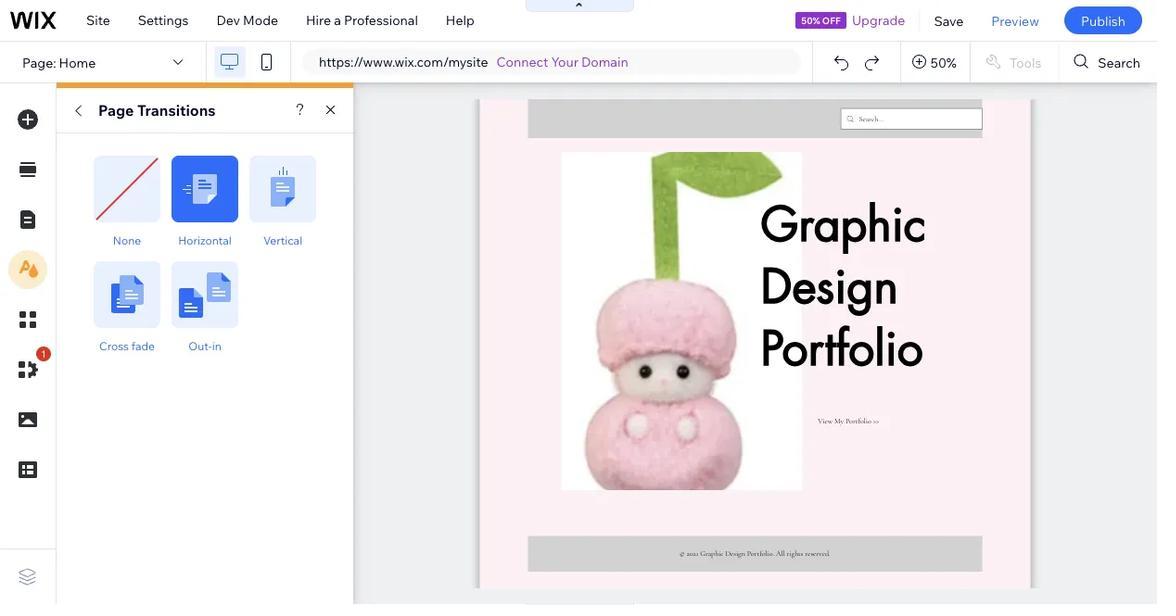 Task type: vqa. For each thing, say whether or not it's contained in the screenshot.
page
yes



Task type: describe. For each thing, give the bounding box(es) containing it.
out-
[[189, 339, 212, 353]]

save button
[[921, 0, 978, 41]]

page
[[98, 101, 134, 120]]

off
[[823, 14, 841, 26]]

horizontal
[[178, 233, 232, 247]]

50% for 50% off
[[802, 14, 820, 26]]

cross
[[99, 339, 129, 353]]

home
[[59, 54, 96, 70]]

preview button
[[978, 0, 1054, 41]]

mode
[[243, 12, 278, 28]]

hire
[[306, 12, 331, 28]]

dev
[[217, 12, 240, 28]]

out-in
[[189, 339, 221, 353]]

site
[[86, 12, 110, 28]]

search button
[[1060, 42, 1158, 83]]

1 button
[[8, 347, 51, 390]]

50% for 50%
[[931, 54, 957, 70]]

https://www.wix.com/mysite
[[319, 54, 488, 70]]

upgrade
[[852, 12, 906, 28]]



Task type: locate. For each thing, give the bounding box(es) containing it.
vertical
[[263, 233, 302, 247]]

none
[[113, 233, 141, 247]]

preview
[[992, 12, 1040, 29]]

domain
[[582, 54, 629, 70]]

tools
[[1010, 54, 1042, 70]]

connect
[[497, 54, 549, 70]]

50% left off on the top right of page
[[802, 14, 820, 26]]

0 horizontal spatial 50%
[[802, 14, 820, 26]]

0 vertical spatial 50%
[[802, 14, 820, 26]]

a
[[334, 12, 341, 28]]

https://www.wix.com/mysite connect your domain
[[319, 54, 629, 70]]

1 horizontal spatial 50%
[[931, 54, 957, 70]]

your
[[551, 54, 579, 70]]

publish button
[[1065, 6, 1143, 34]]

save
[[934, 12, 964, 29]]

tools button
[[971, 42, 1059, 83]]

professional
[[344, 12, 418, 28]]

in
[[212, 339, 221, 353]]

1
[[41, 348, 46, 360]]

help
[[446, 12, 475, 28]]

transitions
[[137, 101, 216, 120]]

publish
[[1081, 12, 1126, 29]]

hire a professional
[[306, 12, 418, 28]]

page transitions
[[98, 101, 216, 120]]

50%
[[802, 14, 820, 26], [931, 54, 957, 70]]

50% button
[[901, 42, 970, 83]]

dev mode
[[217, 12, 278, 28]]

50% off
[[802, 14, 841, 26]]

1 vertical spatial 50%
[[931, 54, 957, 70]]

search
[[1099, 54, 1141, 70]]

fade
[[131, 339, 155, 353]]

50% inside 50% button
[[931, 54, 957, 70]]

50% down save button
[[931, 54, 957, 70]]

settings
[[138, 12, 189, 28]]

cross fade
[[99, 339, 155, 353]]



